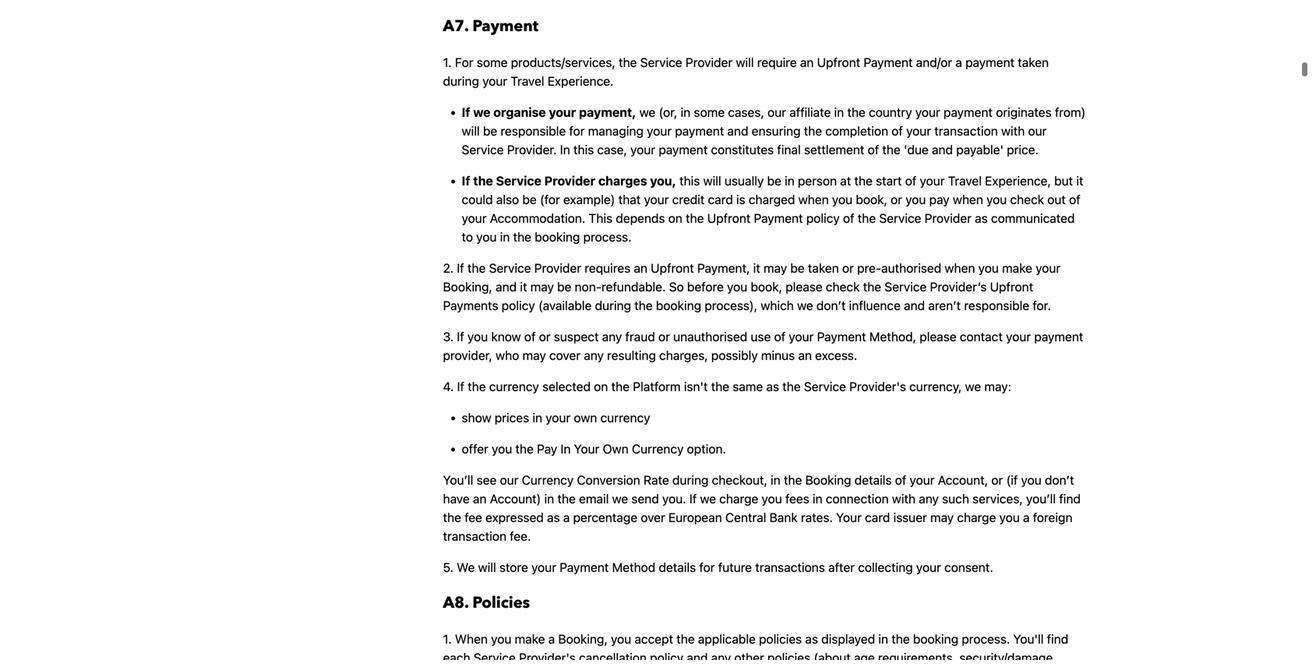 Task type: describe. For each thing, give the bounding box(es) containing it.
1 vertical spatial in
[[561, 442, 571, 456]]

or inside "this will usually be in person at the start of your travel experience, but it could also be (for example) that your credit card is charged when you book, or you pay when you check out of your accommodation. this depends on the upfront payment policy of the service provider as communicated to you in the booking process."
[[891, 192, 902, 207]]

communicated
[[991, 211, 1075, 226]]

an inside 2. if the service provider requires an upfront payment, it may be taken or pre-authorised when you make your booking, and it may be non-refundable. so before you book, please check the service provider's upfront payments policy (available during the booking process), which we don't influence and aren't responsible for.
[[634, 261, 648, 276]]

payment inside "this will usually be in person at the start of your travel experience, but it could also be (for example) that your credit card is charged when you book, or you pay when you check out of your accommodation. this depends on the upfront payment policy of the service provider as communicated to you in the booking process."
[[754, 211, 803, 226]]

ensuring
[[752, 124, 801, 138]]

isn't
[[684, 379, 708, 394]]

show
[[462, 410, 491, 425]]

don't inside 2. if the service provider requires an upfront payment, it may be taken or pre-authorised when you make your booking, and it may be non-refundable. so before you book, please check the service provider's upfront payments policy (available during the booking process), which we don't influence and aren't responsible for.
[[817, 298, 846, 313]]

and left aren't
[[904, 298, 925, 313]]

payment up payable'
[[944, 105, 993, 120]]

consent.
[[944, 560, 993, 575]]

your right case,
[[630, 142, 655, 157]]

the up requirements, on the right of page
[[892, 632, 910, 646]]

if up 'could'
[[462, 173, 470, 188]]

policy inside 2. if the service provider requires an upfront payment, it may be taken or pre-authorised when you make your booking, and it may be non-refundable. so before you book, please check the service provider's upfront payments policy (available during the booking process), which we don't influence and aren't responsible for.
[[502, 298, 535, 313]]

in right prices
[[533, 410, 542, 425]]

resulting
[[607, 348, 656, 363]]

for inside we (or, in some cases, our affiliate in the country your payment originates from) will be responsible for managing your payment and ensuring the completion of your transaction with our service provider. in this case, your payment constitutes final settlement of the 'due and payable' price.
[[569, 124, 585, 138]]

an inside you'll see our currency conversion rate during checkout, in the booking details of your account, or (if you don't have an account) in the email we send you. if we charge you fees in connection with any such services, you'll find the fee expressed as a percentage over european central bank rates. your card issuer may charge you a foreign transaction fee.
[[473, 491, 487, 506]]

travel inside 1. for some products/services, the service provider will require an upfront payment and/or a payment taken during your travel experience.
[[511, 74, 544, 89]]

payment right the a7.
[[473, 16, 539, 37]]

bank
[[770, 510, 798, 525]]

if inside you'll see our currency conversion rate during checkout, in the booking details of your account, or (if you don't have an account) in the email we send you. if we charge you fees in connection with any such services, you'll find the fee expressed as a percentage over european central bank rates. your card issuer may charge you a foreign transaction fee.
[[690, 491, 697, 506]]

process),
[[705, 298, 758, 313]]

the left the email
[[558, 491, 576, 506]]

central
[[725, 510, 766, 525]]

of down the completion
[[868, 142, 879, 157]]

we left the organise
[[473, 105, 491, 120]]

provider inside 2. if the service provider requires an upfront payment, it may be taken or pre-authorised when you make your booking, and it may be non-refundable. so before you book, please check the service provider's upfront payments policy (available during the booking process), which we don't influence and aren't responsible for.
[[534, 261, 581, 276]]

unauthorised
[[673, 329, 748, 344]]

case,
[[597, 142, 627, 157]]

policies
[[473, 592, 530, 614]]

please inside 2. if the service provider requires an upfront payment, it may be taken or pre-authorised when you make your booking, and it may be non-refundable. so before you book, please check the service provider's upfront payments policy (available during the booking process), which we don't influence and aren't responsible for.
[[786, 279, 823, 294]]

your right store
[[531, 560, 556, 575]]

any down suspect
[[584, 348, 604, 363]]

payment left method
[[560, 560, 609, 575]]

3. if you know of or suspect any fraud or unauthorised use of your payment method, please contact your payment provider, who may cover any resulting charges, possibly minus an excess.
[[443, 329, 1083, 363]]

you.
[[662, 491, 686, 506]]

1. for 1. for some products/services, the service provider will require an upfront payment and/or a payment taken during your travel experience.
[[443, 55, 452, 70]]

completion
[[825, 124, 888, 138]]

5. we will store your payment method details for future transactions after collecting your consent.
[[443, 560, 993, 575]]

service up also
[[496, 173, 541, 188]]

0 vertical spatial currency
[[489, 379, 539, 394]]

you'll
[[1026, 491, 1056, 506]]

transaction inside you'll see our currency conversion rate during checkout, in the booking details of your account, or (if you don't have an account) in the email we send you. if we charge you fees in connection with any such services, you'll find the fee expressed as a percentage over european central bank rates. your card issuer may charge you a foreign transaction fee.
[[443, 529, 507, 544]]

we
[[457, 560, 475, 575]]

as right same
[[766, 379, 779, 394]]

the down have
[[443, 510, 461, 525]]

and right 'due
[[932, 142, 953, 157]]

show prices in your own currency
[[462, 410, 650, 425]]

service inside 1. for some products/services, the service provider will require an upfront payment and/or a payment taken during your travel experience.
[[640, 55, 682, 70]]

of inside you'll see our currency conversion rate during checkout, in the booking details of your account, or (if you don't have an account) in the email we send you. if we charge you fees in connection with any such services, you'll find the fee expressed as a percentage over european central bank rates. your card issuer may charge you a foreign transaction fee.
[[895, 473, 907, 488]]

settlement
[[804, 142, 864, 157]]

payment down the (or,
[[675, 124, 724, 138]]

future
[[718, 560, 752, 575]]

find inside you'll see our currency conversion rate during checkout, in the booking details of your account, or (if you don't have an account) in the email we send you. if we charge you fees in connection with any such services, you'll find the fee expressed as a percentage over european central bank rates. your card issuer may charge you a foreign transaction fee.
[[1059, 491, 1081, 506]]

as inside "this will usually be in person at the start of your travel experience, but it could also be (for example) that your credit card is charged when you book, or you pay when you check out of your accommodation. this depends on the upfront payment policy of the service provider as communicated to you in the booking process."
[[975, 211, 988, 226]]

any inside '1. when you make a booking, you accept the applicable policies as displayed in the booking process. you'll find each service provider's cancellation policy and any other policies (about age requirements, security/damag'
[[711, 650, 731, 660]]

service inside we (or, in some cases, our affiliate in the country your payment originates from) will be responsible for managing your payment and ensuring the completion of your transaction with our service provider. in this case, your payment constitutes final settlement of the 'due and payable' price.
[[462, 142, 504, 157]]

(for
[[540, 192, 560, 207]]

of right know on the left of page
[[524, 329, 536, 344]]

a7.
[[443, 16, 469, 37]]

your inside 1. for some products/services, the service provider will require an upfront payment and/or a payment taken during your travel experience.
[[482, 74, 507, 89]]

we down conversion
[[612, 491, 628, 506]]

(or,
[[659, 105, 677, 120]]

age
[[854, 650, 875, 660]]

your left own
[[546, 410, 571, 425]]

your down 'could'
[[462, 211, 487, 226]]

aren't
[[928, 298, 961, 313]]

your right 'country'
[[915, 105, 940, 120]]

payment inside 1. for some products/services, the service provider will require an upfront payment and/or a payment taken during your travel experience.
[[966, 55, 1015, 70]]

payment up the "you,"
[[659, 142, 708, 157]]

requires
[[585, 261, 631, 276]]

you down experience,
[[987, 192, 1007, 207]]

and up constitutes
[[727, 124, 748, 138]]

when right pay
[[953, 192, 983, 207]]

the down affiliate
[[804, 124, 822, 138]]

booking inside "this will usually be in person at the start of your travel experience, but it could also be (for example) that your credit card is charged when you book, or you pay when you check out of your accommodation. this depends on the upfront payment policy of the service provider as communicated to you in the booking process."
[[535, 230, 580, 244]]

who
[[496, 348, 519, 363]]

and/or
[[916, 55, 952, 70]]

make inside '1. when you make a booking, you accept the applicable policies as displayed in the booking process. you'll find each service provider's cancellation policy and any other policies (about age requirements, security/damag'
[[515, 632, 545, 646]]

may inside 3. if you know of or suspect any fraud or unauthorised use of your payment method, please contact your payment provider, who may cover any resulting charges, possibly minus an excess.
[[523, 348, 546, 363]]

store
[[499, 560, 528, 575]]

your right contact
[[1006, 329, 1031, 344]]

before
[[687, 279, 724, 294]]

the up 'could'
[[473, 173, 493, 188]]

be inside we (or, in some cases, our affiliate in the country your payment originates from) will be responsible for managing your payment and ensuring the completion of your transaction with our service provider. in this case, your payment constitutes final settlement of the 'due and payable' price.
[[483, 124, 497, 138]]

organise
[[494, 105, 546, 120]]

it inside "this will usually be in person at the start of your travel experience, but it could also be (for example) that your credit card is charged when you book, or you pay when you check out of your accommodation. this depends on the upfront payment policy of the service provider as communicated to you in the booking process."
[[1076, 173, 1084, 188]]

you,
[[650, 173, 676, 188]]

the right the 'isn't'
[[711, 379, 729, 394]]

with inside we (or, in some cases, our affiliate in the country your payment originates from) will be responsible for managing your payment and ensuring the completion of your transaction with our service provider. in this case, your payment constitutes final settlement of the 'due and payable' price.
[[1001, 124, 1025, 138]]

and up 'payments'
[[496, 279, 517, 294]]

1 vertical spatial currency
[[600, 410, 650, 425]]

in up the charged
[[785, 173, 795, 188]]

you right when
[[491, 632, 512, 646]]

booking, inside '1. when you make a booking, you accept the applicable policies as displayed in the booking process. you'll find each service provider's cancellation policy and any other policies (about age requirements, security/damag'
[[558, 632, 608, 646]]

your up 'due
[[906, 124, 931, 138]]

other
[[734, 650, 764, 660]]

collecting
[[858, 560, 913, 575]]

will inside we (or, in some cases, our affiliate in the country your payment originates from) will be responsible for managing your payment and ensuring the completion of your transaction with our service provider. in this case, your payment constitutes final settlement of the 'due and payable' price.
[[462, 124, 480, 138]]

provider inside "this will usually be in person at the start of your travel experience, but it could also be (for example) that your credit card is charged when you book, or you pay when you check out of your accommodation. this depends on the upfront payment policy of the service provider as communicated to you in the booking process."
[[925, 211, 972, 226]]

you inside 3. if you know of or suspect any fraud or unauthorised use of your payment method, please contact your payment provider, who may cover any resulting charges, possibly minus an excess.
[[468, 329, 488, 344]]

you right to
[[476, 230, 497, 244]]

booking
[[805, 473, 851, 488]]

card inside "this will usually be in person at the start of your travel experience, but it could also be (for example) that your credit card is charged when you book, or you pay when you check out of your accommodation. this depends on the upfront payment policy of the service provider as communicated to you in the booking process."
[[708, 192, 733, 207]]

payment,
[[697, 261, 750, 276]]

contact
[[960, 329, 1003, 344]]

1 vertical spatial policies
[[768, 650, 810, 660]]

during inside 2. if the service provider requires an upfront payment, it may be taken or pre-authorised when you make your booking, and it may be non-refundable. so before you book, please check the service provider's upfront payments policy (available during the booking process), which we don't influence and aren't responsible for.
[[595, 298, 631, 313]]

service inside '1. when you make a booking, you accept the applicable policies as displayed in the booking process. you'll find each service provider's cancellation policy and any other policies (about age requirements, security/damag'
[[474, 650, 516, 660]]

such
[[942, 491, 969, 506]]

when down the person
[[798, 192, 829, 207]]

charged
[[749, 192, 795, 207]]

any up resulting
[[602, 329, 622, 344]]

2.
[[443, 261, 454, 276]]

originates
[[996, 105, 1052, 120]]

this inside "this will usually be in person at the start of your travel experience, but it could also be (for example) that your credit card is charged when you book, or you pay when you check out of your accommodation. this depends on the upfront payment policy of the service provider as communicated to you in the booking process."
[[680, 173, 700, 188]]

your left consent.
[[916, 560, 941, 575]]

'due
[[904, 142, 929, 157]]

in up rates. at the bottom of the page
[[813, 491, 823, 506]]

as inside you'll see our currency conversion rate during checkout, in the booking details of your account, or (if you don't have an account) in the email we send you. if we charge you fees in connection with any such services, you'll find the fee expressed as a percentage over european central bank rates. your card issuer may charge you a foreign transaction fee.
[[547, 510, 560, 525]]

foreign
[[1033, 510, 1073, 525]]

but
[[1054, 173, 1073, 188]]

the right 2.
[[467, 261, 486, 276]]

with inside you'll see our currency conversion rate during checkout, in the booking details of your account, or (if you don't have an account) in the email we send you. if we charge you fees in connection with any such services, you'll find the fee expressed as a percentage over european central bank rates. your card issuer may charge you a foreign transaction fee.
[[892, 491, 916, 506]]

the down refundable.
[[634, 298, 653, 313]]

see
[[477, 473, 497, 488]]

upfront inside "this will usually be in person at the start of your travel experience, but it could also be (for example) that your credit card is charged when you book, or you pay when you check out of your accommodation. this depends on the upfront payment policy of the service provider as communicated to you in the booking process."
[[707, 211, 751, 226]]

may inside you'll see our currency conversion rate during checkout, in the booking details of your account, or (if you don't have an account) in the email we send you. if we charge you fees in connection with any such services, you'll find the fee expressed as a percentage over european central bank rates. your card issuer may charge you a foreign transaction fee.
[[930, 510, 954, 525]]

in right the (or,
[[681, 105, 691, 120]]

services,
[[973, 491, 1023, 506]]

send
[[631, 491, 659, 506]]

if inside 3. if you know of or suspect any fraud or unauthorised use of your payment method, please contact your payment provider, who may cover any resulting charges, possibly minus an excess.
[[457, 329, 464, 344]]

method,
[[870, 329, 916, 344]]

the down resulting
[[611, 379, 630, 394]]

provider's
[[930, 279, 987, 294]]

you down at
[[832, 192, 853, 207]]

after
[[828, 560, 855, 575]]

pay
[[929, 192, 950, 207]]

you up the cancellation
[[611, 632, 631, 646]]

process. inside "this will usually be in person at the start of your travel experience, but it could also be (for example) that your credit card is charged when you book, or you pay when you check out of your accommodation. this depends on the upfront payment policy of the service provider as communicated to you in the booking process."
[[583, 230, 632, 244]]

your inside you'll see our currency conversion rate during checkout, in the booking details of your account, or (if you don't have an account) in the email we send you. if we charge you fees in connection with any such services, you'll find the fee expressed as a percentage over european central bank rates. your card issuer may charge you a foreign transaction fee.
[[910, 473, 935, 488]]

you down services,
[[999, 510, 1020, 525]]

this will usually be in person at the start of your travel experience, but it could also be (for example) that your credit card is charged when you book, or you pay when you check out of your accommodation. this depends on the upfront payment policy of the service provider as communicated to you in the booking process.
[[462, 173, 1084, 244]]

your inside you'll see our currency conversion rate during checkout, in the booking details of your account, or (if you don't have an account) in the email we send you. if we charge you fees in connection with any such services, you'll find the fee expressed as a percentage over european central bank rates. your card issuer may charge you a foreign transaction fee.
[[836, 510, 862, 525]]

upfront up the for. in the right of the page
[[990, 279, 1033, 294]]

be up 'accommodation.'
[[522, 192, 537, 207]]

influence
[[849, 298, 901, 313]]

provider,
[[443, 348, 492, 363]]

pay
[[537, 442, 557, 456]]

in up the completion
[[834, 105, 844, 120]]

if the service provider charges you,
[[462, 173, 676, 188]]

we left may:
[[965, 379, 981, 394]]

may up the (available
[[530, 279, 554, 294]]

excess.
[[815, 348, 857, 363]]

percentage
[[573, 510, 638, 525]]

the up the completion
[[847, 105, 866, 120]]

the down start
[[858, 211, 876, 226]]

a inside '1. when you make a booking, you accept the applicable policies as displayed in the booking process. you'll find each service provider's cancellation policy and any other policies (about age requirements, security/damag'
[[548, 632, 555, 646]]

we (or, in some cases, our affiliate in the country your payment originates from) will be responsible for managing your payment and ensuring the completion of your transaction with our service provider. in this case, your payment constitutes final settlement of the 'due and payable' price.
[[462, 105, 1086, 157]]

and inside '1. when you make a booking, you accept the applicable policies as displayed in the booking process. you'll find each service provider's cancellation policy and any other policies (about age requirements, security/damag'
[[687, 650, 708, 660]]

some inside we (or, in some cases, our affiliate in the country your payment originates from) will be responsible for managing your payment and ensuring the completion of your transaction with our service provider. in this case, your payment constitutes final settlement of the 'due and payable' price.
[[694, 105, 725, 120]]

of right start
[[905, 173, 917, 188]]

or up cover
[[539, 329, 551, 344]]

depends
[[616, 211, 665, 226]]

email
[[579, 491, 609, 506]]

don't inside you'll see our currency conversion rate during checkout, in the booking details of your account, or (if you don't have an account) in the email we send you. if we charge you fees in connection with any such services, you'll find the fee expressed as a percentage over european central bank rates. your card issuer may charge you a foreign transaction fee.
[[1045, 473, 1074, 488]]

transaction inside we (or, in some cases, our affiliate in the country your payment originates from) will be responsible for managing your payment and ensuring the completion of your transaction with our service provider. in this case, your payment constitutes final settlement of the 'due and payable' price.
[[935, 124, 998, 138]]

this inside we (or, in some cases, our affiliate in the country your payment originates from) will be responsible for managing your payment and ensuring the completion of your transaction with our service provider. in this case, your payment constitutes final settlement of the 'due and payable' price.
[[573, 142, 594, 157]]

during inside you'll see our currency conversion rate during checkout, in the booking details of your account, or (if you don't have an account) in the email we send you. if we charge you fees in connection with any such services, you'll find the fee expressed as a percentage over european central bank rates. your card issuer may charge you a foreign transaction fee.
[[672, 473, 709, 488]]

be up the charged
[[767, 173, 782, 188]]

refundable.
[[602, 279, 666, 294]]

book, inside 2. if the service provider requires an upfront payment, it may be taken or pre-authorised when you make your booking, and it may be non-refundable. so before you book, please check the service provider's upfront payments policy (available during the booking process), which we don't influence and aren't responsible for.
[[751, 279, 782, 294]]

0 horizontal spatial charge
[[719, 491, 758, 506]]

for.
[[1033, 298, 1051, 313]]

rates.
[[801, 510, 833, 525]]

from)
[[1055, 105, 1086, 120]]

experience,
[[985, 173, 1051, 188]]

you up "provider's"
[[978, 261, 999, 276]]

your down experience.
[[549, 105, 576, 120]]

upfront up "so"
[[651, 261, 694, 276]]

platform
[[633, 379, 681, 394]]

to
[[462, 230, 473, 244]]

start
[[876, 173, 902, 188]]

in down also
[[500, 230, 510, 244]]

the right at
[[854, 173, 873, 188]]

offer you the pay in your own currency option.
[[462, 442, 726, 456]]

in right checkout, at bottom right
[[771, 473, 781, 488]]

0 vertical spatial our
[[768, 105, 786, 120]]

will inside 1. for some products/services, the service provider will require an upfront payment and/or a payment taken during your travel experience.
[[736, 55, 754, 70]]

provider inside 1. for some products/services, the service provider will require an upfront payment and/or a payment taken during your travel experience.
[[686, 55, 733, 70]]

4. if the currency selected on the platform isn't the same as the service provider's currency, we may:
[[443, 379, 1011, 394]]

usually
[[725, 173, 764, 188]]

0 horizontal spatial your
[[574, 442, 600, 456]]

make inside 2. if the service provider requires an upfront payment, it may be taken or pre-authorised when you make your booking, and it may be non-refundable. so before you book, please check the service provider's upfront payments policy (available during the booking process), which we don't influence and aren't responsible for.
[[1002, 261, 1032, 276]]

provider up example)
[[544, 173, 595, 188]]

you left pay
[[906, 192, 926, 207]]

booking inside 2. if the service provider requires an upfront payment, it may be taken or pre-authorised when you make your booking, and it may be non-refundable. so before you book, please check the service provider's upfront payments policy (available during the booking process), which we don't influence and aren't responsible for.
[[656, 298, 701, 313]]

provider.
[[507, 142, 557, 157]]

find inside '1. when you make a booking, you accept the applicable policies as displayed in the booking process. you'll find each service provider's cancellation policy and any other policies (about age requirements, security/damag'
[[1047, 632, 1069, 646]]

we inside 2. if the service provider requires an upfront payment, it may be taken or pre-authorised when you make your booking, and it may be non-refundable. so before you book, please check the service provider's upfront payments policy (available during the booking process), which we don't influence and aren't responsible for.
[[797, 298, 813, 313]]

be up the (available
[[557, 279, 572, 294]]

you right offer
[[492, 442, 512, 456]]

own
[[574, 410, 597, 425]]

payments
[[443, 298, 498, 313]]

the down minus
[[783, 379, 801, 394]]

the down 'accommodation.'
[[513, 230, 531, 244]]

suspect
[[554, 329, 599, 344]]

of up minus
[[774, 329, 786, 344]]

know
[[491, 329, 521, 344]]

which
[[761, 298, 794, 313]]

will inside "this will usually be in person at the start of your travel experience, but it could also be (for example) that your credit card is charged when you book, or you pay when you check out of your accommodation. this depends on the upfront payment policy of the service provider as communicated to you in the booking process."
[[703, 173, 721, 188]]

service down authorised
[[885, 279, 927, 294]]

final
[[777, 142, 801, 157]]

1 vertical spatial for
[[699, 560, 715, 575]]

or right the fraud
[[658, 329, 670, 344]]

your down the (or,
[[647, 124, 672, 138]]

the left pay
[[515, 442, 534, 456]]

option.
[[687, 442, 726, 456]]

1 vertical spatial our
[[1028, 124, 1047, 138]]

0 horizontal spatial on
[[594, 379, 608, 394]]

the up fees
[[784, 473, 802, 488]]

a inside 1. for some products/services, the service provider will require an upfront payment and/or a payment taken during your travel experience.
[[956, 55, 962, 70]]



Task type: locate. For each thing, give the bounding box(es) containing it.
policy inside "this will usually be in person at the start of your travel experience, but it could also be (for example) that your credit card is charged when you book, or you pay when you check out of your accommodation. this depends on the upfront payment policy of the service provider as communicated to you in the booking process."
[[806, 211, 840, 226]]

3.
[[443, 329, 454, 344]]

0 vertical spatial find
[[1059, 491, 1081, 506]]

it right but
[[1076, 173, 1084, 188]]

a8. policies
[[443, 592, 530, 614]]

0 vertical spatial this
[[573, 142, 594, 157]]

own
[[603, 442, 629, 456]]

of down 'country'
[[892, 124, 903, 138]]

or left pre-
[[842, 261, 854, 276]]

any inside you'll see our currency conversion rate during checkout, in the booking details of your account, or (if you don't have an account) in the email we send you. if we charge you fees in connection with any such services, you'll find the fee expressed as a percentage over european central bank rates. your card issuer may charge you a foreign transaction fee.
[[919, 491, 939, 506]]

1 vertical spatial this
[[680, 173, 700, 188]]

0 horizontal spatial details
[[659, 560, 696, 575]]

policy inside '1. when you make a booking, you accept the applicable policies as displayed in the booking process. you'll find each service provider's cancellation policy and any other policies (about age requirements, security/damag'
[[650, 650, 684, 660]]

in inside '1. when you make a booking, you accept the applicable policies as displayed in the booking process. you'll find each service provider's cancellation policy and any other policies (about age requirements, security/damag'
[[878, 632, 888, 646]]

may up the which
[[764, 261, 787, 276]]

during inside 1. for some products/services, the service provider will require an upfront payment and/or a payment taken during your travel experience.
[[443, 74, 479, 89]]

upfront inside 1. for some products/services, the service provider will require an upfront payment and/or a payment taken during your travel experience.
[[817, 55, 860, 70]]

require
[[757, 55, 797, 70]]

process. down this on the left top
[[583, 230, 632, 244]]

1 vertical spatial your
[[836, 510, 862, 525]]

details right method
[[659, 560, 696, 575]]

your up the for. in the right of the page
[[1036, 261, 1061, 276]]

check inside 2. if the service provider requires an upfront payment, it may be taken or pre-authorised when you make your booking, and it may be non-refundable. so before you book, please check the service provider's upfront payments policy (available during the booking process), which we don't influence and aren't responsible for.
[[826, 279, 860, 294]]

you'll see our currency conversion rate during checkout, in the booking details of your account, or (if you don't have an account) in the email we send you. if we charge you fees in connection with any such services, you'll find the fee expressed as a percentage over european central bank rates. your card issuer may charge you a foreign transaction fee.
[[443, 473, 1081, 544]]

provider's inside '1. when you make a booking, you accept the applicable policies as displayed in the booking process. you'll find each service provider's cancellation policy and any other policies (about age requirements, security/damag'
[[519, 650, 576, 660]]

1 vertical spatial during
[[595, 298, 631, 313]]

country
[[869, 105, 912, 120]]

1 horizontal spatial this
[[680, 173, 700, 188]]

affiliate
[[789, 105, 831, 120]]

1. inside '1. when you make a booking, you accept the applicable policies as displayed in the booking process. you'll find each service provider's cancellation policy and any other policies (about age requirements, security/damag'
[[443, 632, 452, 646]]

booking, up 'payments'
[[443, 279, 492, 294]]

1 horizontal spatial currency
[[632, 442, 684, 456]]

when
[[798, 192, 829, 207], [953, 192, 983, 207], [945, 261, 975, 276]]

provider down pay
[[925, 211, 972, 226]]

0 vertical spatial travel
[[511, 74, 544, 89]]

service down when
[[474, 650, 516, 660]]

0 horizontal spatial check
[[826, 279, 860, 294]]

and
[[727, 124, 748, 138], [932, 142, 953, 157], [496, 279, 517, 294], [904, 298, 925, 313], [687, 650, 708, 660]]

upfront
[[817, 55, 860, 70], [707, 211, 751, 226], [651, 261, 694, 276], [990, 279, 1033, 294]]

you up bank at the bottom
[[762, 491, 782, 506]]

we inside we (or, in some cases, our affiliate in the country your payment originates from) will be responsible for managing your payment and ensuring the completion of your transaction with our service provider. in this case, your payment constitutes final settlement of the 'due and payable' price.
[[639, 105, 656, 120]]

currency up prices
[[489, 379, 539, 394]]

offer
[[462, 442, 488, 456]]

1 vertical spatial card
[[865, 510, 890, 525]]

charges,
[[659, 348, 708, 363]]

(if
[[1006, 473, 1018, 488]]

0 horizontal spatial booking
[[535, 230, 580, 244]]

we right the which
[[797, 298, 813, 313]]

0 vertical spatial provider's
[[849, 379, 906, 394]]

prices
[[495, 410, 529, 425]]

provider up non-
[[534, 261, 581, 276]]

person
[[798, 173, 837, 188]]

0 vertical spatial process.
[[583, 230, 632, 244]]

0 vertical spatial currency
[[632, 442, 684, 456]]

cases,
[[728, 105, 764, 120]]

in right account)
[[544, 491, 554, 506]]

1. inside 1. for some products/services, the service provider will require an upfront payment and/or a payment taken during your travel experience.
[[443, 55, 452, 70]]

travel inside "this will usually be in person at the start of your travel experience, but it could also be (for example) that your credit card is charged when you book, or you pay when you check out of your accommodation. this depends on the upfront payment policy of the service provider as communicated to you in the booking process."
[[948, 173, 982, 188]]

currency inside you'll see our currency conversion rate during checkout, in the booking details of your account, or (if you don't have an account) in the email we send you. if we charge you fees in connection with any such services, you'll find the fee expressed as a percentage over european central bank rates. your card issuer may charge you a foreign transaction fee.
[[522, 473, 574, 488]]

0 horizontal spatial transaction
[[443, 529, 507, 544]]

0 horizontal spatial please
[[786, 279, 823, 294]]

issuer
[[893, 510, 927, 525]]

booking down "so"
[[656, 298, 701, 313]]

your down the "you,"
[[644, 192, 669, 207]]

0 horizontal spatial some
[[477, 55, 508, 70]]

2. if the service provider requires an upfront payment, it may be taken or pre-authorised when you make your booking, and it may be non-refundable. so before you book, please check the service provider's upfront payments policy (available during the booking process), which we don't influence and aren't responsible for.
[[443, 261, 1061, 313]]

0 horizontal spatial it
[[520, 279, 527, 294]]

expressed
[[486, 510, 544, 525]]

transactions
[[755, 560, 825, 575]]

2 horizontal spatial our
[[1028, 124, 1047, 138]]

1 horizontal spatial responsible
[[964, 298, 1030, 313]]

our inside you'll see our currency conversion rate during checkout, in the booking details of your account, or (if you don't have an account) in the email we send you. if we charge you fees in connection with any such services, you'll find the fee expressed as a percentage over european central bank rates. your card issuer may charge you a foreign transaction fee.
[[500, 473, 519, 488]]

process.
[[583, 230, 632, 244], [962, 632, 1010, 646]]

1 horizontal spatial with
[[1001, 124, 1025, 138]]

an inside 1. for some products/services, the service provider will require an upfront payment and/or a payment taken during your travel experience.
[[800, 55, 814, 70]]

1. up the each
[[443, 632, 452, 646]]

provider's
[[849, 379, 906, 394], [519, 650, 576, 660]]

payment up excess.
[[817, 329, 866, 344]]

same
[[733, 379, 763, 394]]

0 horizontal spatial book,
[[751, 279, 782, 294]]

1 vertical spatial it
[[753, 261, 760, 276]]

2 horizontal spatial during
[[672, 473, 709, 488]]

1 vertical spatial please
[[920, 329, 957, 344]]

an
[[800, 55, 814, 70], [634, 261, 648, 276], [798, 348, 812, 363], [473, 491, 487, 506]]

currency up 'own'
[[600, 410, 650, 425]]

1 horizontal spatial details
[[855, 473, 892, 488]]

service up 'payments'
[[489, 261, 531, 276]]

service inside "this will usually be in person at the start of your travel experience, but it could also be (for example) that your credit card is charged when you book, or you pay when you check out of your accommodation. this depends on the upfront payment policy of the service provider as communicated to you in the booking process."
[[879, 211, 921, 226]]

over
[[641, 510, 665, 525]]

0 vertical spatial with
[[1001, 124, 1025, 138]]

0 horizontal spatial currency
[[489, 379, 539, 394]]

check inside "this will usually be in person at the start of your travel experience, but it could also be (for example) that your credit card is charged when you book, or you pay when you check out of your accommodation. this depends on the upfront payment policy of the service provider as communicated to you in the booking process."
[[1010, 192, 1044, 207]]

or inside 2. if the service provider requires an upfront payment, it may be taken or pre-authorised when you make your booking, and it may be non-refundable. so before you book, please check the service provider's upfront payments policy (available during the booking process), which we don't influence and aren't responsible for.
[[842, 261, 854, 276]]

during down refundable.
[[595, 298, 631, 313]]

1 vertical spatial 1.
[[443, 632, 452, 646]]

1 horizontal spatial charge
[[957, 510, 996, 525]]

0 vertical spatial policies
[[759, 632, 802, 646]]

charges
[[598, 173, 647, 188]]

0 vertical spatial don't
[[817, 298, 846, 313]]

2 vertical spatial booking
[[913, 632, 959, 646]]

card inside you'll see our currency conversion rate during checkout, in the booking details of your account, or (if you don't have an account) in the email we send you. if we charge you fees in connection with any such services, you'll find the fee expressed as a percentage over european central bank rates. your card issuer may charge you a foreign transaction fee.
[[865, 510, 890, 525]]

of right out
[[1069, 192, 1081, 207]]

2 vertical spatial during
[[672, 473, 709, 488]]

this up credit
[[680, 173, 700, 188]]

at
[[840, 173, 851, 188]]

0 horizontal spatial booking,
[[443, 279, 492, 294]]

payment inside 1. for some products/services, the service provider will require an upfront payment and/or a payment taken during your travel experience.
[[864, 55, 913, 70]]

for
[[455, 55, 474, 70]]

please down aren't
[[920, 329, 957, 344]]

charge down checkout, at bottom right
[[719, 491, 758, 506]]

some inside 1. for some products/services, the service provider will require an upfront payment and/or a payment taken during your travel experience.
[[477, 55, 508, 70]]

provider
[[686, 55, 733, 70], [544, 173, 595, 188], [925, 211, 972, 226], [534, 261, 581, 276]]

booking inside '1. when you make a booking, you accept the applicable policies as displayed in the booking process. you'll find each service provider's cancellation policy and any other policies (about age requirements, security/damag'
[[913, 632, 959, 646]]

0 vertical spatial it
[[1076, 173, 1084, 188]]

and down 'applicable'
[[687, 650, 708, 660]]

1 horizontal spatial during
[[595, 298, 631, 313]]

be down the organise
[[483, 124, 497, 138]]

1 horizontal spatial provider's
[[849, 379, 906, 394]]

0 vertical spatial in
[[560, 142, 570, 157]]

0 vertical spatial card
[[708, 192, 733, 207]]

don't left influence
[[817, 298, 846, 313]]

the down credit
[[686, 211, 704, 226]]

for down "if we organise your payment,"
[[569, 124, 585, 138]]

0 horizontal spatial policy
[[502, 298, 535, 313]]

or inside you'll see our currency conversion rate during checkout, in the booking details of your account, or (if you don't have an account) in the email we send you. if we charge you fees in connection with any such services, you'll find the fee expressed as a percentage over european central bank rates. your card issuer may charge you a foreign transaction fee.
[[991, 473, 1003, 488]]

booking, inside 2. if the service provider requires an upfront payment, it may be taken or pre-authorised when you make your booking, and it may be non-refundable. so before you book, please check the service provider's upfront payments policy (available during the booking process), which we don't influence and aren't responsible for.
[[443, 279, 492, 294]]

fee.
[[510, 529, 531, 544]]

1 horizontal spatial on
[[668, 211, 683, 226]]

we left the (or,
[[639, 105, 656, 120]]

1. for 1. when you make a booking, you accept the applicable policies as displayed in the booking process. you'll find each service provider's cancellation policy and any other policies (about age requirements, security/damag
[[443, 632, 452, 646]]

2 horizontal spatial it
[[1076, 173, 1084, 188]]

policy up know on the left of page
[[502, 298, 535, 313]]

details
[[855, 473, 892, 488], [659, 560, 696, 575]]

managing
[[588, 124, 644, 138]]

if
[[462, 105, 470, 120], [462, 173, 470, 188], [457, 261, 464, 276], [457, 329, 464, 344], [457, 379, 464, 394], [690, 491, 697, 506]]

1 vertical spatial booking,
[[558, 632, 608, 646]]

your up minus
[[789, 329, 814, 344]]

any down 'applicable'
[[711, 650, 731, 660]]

when up "provider's"
[[945, 261, 975, 276]]

1 vertical spatial find
[[1047, 632, 1069, 646]]

with
[[1001, 124, 1025, 138], [892, 491, 916, 506]]

selected
[[542, 379, 591, 394]]

payment inside 3. if you know of or suspect any fraud or unauthorised use of your payment method, please contact your payment provider, who may cover any resulting charges, possibly minus an excess.
[[1034, 329, 1083, 344]]

1 horizontal spatial currency
[[600, 410, 650, 425]]

could
[[462, 192, 493, 207]]

0 horizontal spatial make
[[515, 632, 545, 646]]

2 horizontal spatial booking
[[913, 632, 959, 646]]

an right minus
[[798, 348, 812, 363]]

0 vertical spatial charge
[[719, 491, 758, 506]]

if right 2.
[[457, 261, 464, 276]]

price.
[[1007, 142, 1039, 157]]

your left 'own'
[[574, 442, 600, 456]]

2 1. from the top
[[443, 632, 452, 646]]

payment right and/or
[[966, 55, 1015, 70]]

0 vertical spatial some
[[477, 55, 508, 70]]

find up foreign
[[1059, 491, 1081, 506]]

responsible inside we (or, in some cases, our affiliate in the country your payment originates from) will be responsible for managing your payment and ensuring the completion of your transaction with our service provider. in this case, your payment constitutes final settlement of the 'due and payable' price.
[[501, 124, 566, 138]]

policies
[[759, 632, 802, 646], [768, 650, 810, 660]]

on
[[668, 211, 683, 226], [594, 379, 608, 394]]

each
[[443, 650, 470, 660]]

possibly
[[711, 348, 758, 363]]

an inside 3. if you know of or suspect any fraud or unauthorised use of your payment method, please contact your payment provider, who may cover any resulting charges, possibly minus an excess.
[[798, 348, 812, 363]]

you right (if
[[1021, 473, 1042, 488]]

rate
[[644, 473, 669, 488]]

make
[[1002, 261, 1032, 276], [515, 632, 545, 646]]

4.
[[443, 379, 454, 394]]

0 horizontal spatial with
[[892, 491, 916, 506]]

with up issuer
[[892, 491, 916, 506]]

2 vertical spatial our
[[500, 473, 519, 488]]

on inside "this will usually be in person at the start of your travel experience, but it could also be (for example) that your credit card is charged when you book, or you pay when you check out of your accommodation. this depends on the upfront payment policy of the service provider as communicated to you in the booking process."
[[668, 211, 683, 226]]

taken
[[1018, 55, 1049, 70], [808, 261, 839, 276]]

payment inside 3. if you know of or suspect any fraud or unauthorised use of your payment method, please contact your payment provider, who may cover any resulting charges, possibly minus an excess.
[[817, 329, 866, 344]]

you'll
[[1013, 632, 1044, 646]]

book, inside "this will usually be in person at the start of your travel experience, but it could also be (for example) that your credit card is charged when you book, or you pay when you check out of your accommodation. this depends on the upfront payment policy of the service provider as communicated to you in the booking process."
[[856, 192, 887, 207]]

the left 'due
[[882, 142, 901, 157]]

0 horizontal spatial card
[[708, 192, 733, 207]]

process. inside '1. when you make a booking, you accept the applicable policies as displayed in the booking process. you'll find each service provider's cancellation policy and any other policies (about age requirements, security/damag'
[[962, 632, 1010, 646]]

0 horizontal spatial during
[[443, 74, 479, 89]]

1 vertical spatial currency
[[522, 473, 574, 488]]

charge down such
[[957, 510, 996, 525]]

0 horizontal spatial our
[[500, 473, 519, 488]]

responsible up contact
[[964, 298, 1030, 313]]

so
[[669, 279, 684, 294]]

currency,
[[909, 379, 962, 394]]

a7. payment
[[443, 16, 539, 37]]

when inside 2. if the service provider requires an upfront payment, it may be taken or pre-authorised when you make your booking, and it may be non-refundable. so before you book, please check the service provider's upfront payments policy (available during the booking process), which we don't influence and aren't responsible for.
[[945, 261, 975, 276]]

1 horizontal spatial book,
[[856, 192, 887, 207]]

2 vertical spatial policy
[[650, 650, 684, 660]]

experience.
[[548, 74, 614, 89]]

connection
[[826, 491, 889, 506]]

0 vertical spatial book,
[[856, 192, 887, 207]]

1 vertical spatial some
[[694, 105, 725, 120]]

currency
[[489, 379, 539, 394], [600, 410, 650, 425]]

0 vertical spatial policy
[[806, 211, 840, 226]]

0 vertical spatial check
[[1010, 192, 1044, 207]]

will right "we"
[[478, 560, 496, 575]]

1 horizontal spatial taken
[[1018, 55, 1049, 70]]

1 vertical spatial make
[[515, 632, 545, 646]]

we up european at the bottom right of the page
[[700, 491, 716, 506]]

accommodation.
[[490, 211, 585, 226]]

your inside 2. if the service provider requires an upfront payment, it may be taken or pre-authorised when you make your booking, and it may be non-refundable. so before you book, please check the service provider's upfront payments policy (available during the booking process), which we don't influence and aren't responsible for.
[[1036, 261, 1061, 276]]

make down the communicated
[[1002, 261, 1032, 276]]

taken inside 1. for some products/services, the service provider will require an upfront payment and/or a payment taken during your travel experience.
[[1018, 55, 1049, 70]]

also
[[496, 192, 519, 207]]

0 vertical spatial during
[[443, 74, 479, 89]]

the right the accept
[[677, 632, 695, 646]]

1 vertical spatial check
[[826, 279, 860, 294]]

may
[[764, 261, 787, 276], [530, 279, 554, 294], [523, 348, 546, 363], [930, 510, 954, 525]]

provider up cases,
[[686, 55, 733, 70]]

will left the require
[[736, 55, 754, 70]]

1 vertical spatial process.
[[962, 632, 1010, 646]]

as inside '1. when you make a booking, you accept the applicable policies as displayed in the booking process. you'll find each service provider's cancellation policy and any other policies (about age requirements, security/damag'
[[805, 632, 818, 646]]

of down at
[[843, 211, 854, 226]]

0 vertical spatial 1.
[[443, 55, 452, 70]]

1 vertical spatial responsible
[[964, 298, 1030, 313]]

1 vertical spatial taken
[[808, 261, 839, 276]]

your up pay
[[920, 173, 945, 188]]

please
[[786, 279, 823, 294], [920, 329, 957, 344]]

1 horizontal spatial booking
[[656, 298, 701, 313]]

service down excess.
[[804, 379, 846, 394]]

1 vertical spatial don't
[[1045, 473, 1074, 488]]

you up process), at the top right
[[727, 279, 748, 294]]

on right selected at bottom left
[[594, 379, 608, 394]]

may:
[[984, 379, 1011, 394]]

don't up you'll
[[1045, 473, 1074, 488]]

policies up other
[[759, 632, 802, 646]]

0 vertical spatial responsible
[[501, 124, 566, 138]]

1 vertical spatial booking
[[656, 298, 701, 313]]

please inside 3. if you know of or suspect any fraud or unauthorised use of your payment method, please contact your payment provider, who may cover any resulting charges, possibly minus an excess.
[[920, 329, 957, 344]]

0 vertical spatial for
[[569, 124, 585, 138]]

1 horizontal spatial make
[[1002, 261, 1032, 276]]

the inside 1. for some products/services, the service provider will require an upfront payment and/or a payment taken during your travel experience.
[[619, 55, 637, 70]]

1 vertical spatial policy
[[502, 298, 535, 313]]

0 vertical spatial details
[[855, 473, 892, 488]]

0 vertical spatial your
[[574, 442, 600, 456]]

2 vertical spatial it
[[520, 279, 527, 294]]

book, up the which
[[751, 279, 782, 294]]

accept
[[635, 632, 673, 646]]

products/services,
[[511, 55, 615, 70]]

find
[[1059, 491, 1081, 506], [1047, 632, 1069, 646]]

any
[[602, 329, 622, 344], [584, 348, 604, 363], [919, 491, 939, 506], [711, 650, 731, 660]]

as left the communicated
[[975, 211, 988, 226]]

when
[[455, 632, 488, 646]]

2 horizontal spatial policy
[[806, 211, 840, 226]]

upfront down is
[[707, 211, 751, 226]]

policy down the person
[[806, 211, 840, 226]]

1 1. from the top
[[443, 55, 452, 70]]

0 vertical spatial please
[[786, 279, 823, 294]]

1 vertical spatial details
[[659, 560, 696, 575]]

taken inside 2. if the service provider requires an upfront payment, it may be taken or pre-authorised when you make your booking, and it may be non-refundable. so before you book, please check the service provider's upfront payments policy (available during the booking process), which we don't influence and aren't responsible for.
[[808, 261, 839, 276]]

1 horizontal spatial travel
[[948, 173, 982, 188]]

the up influence
[[863, 279, 881, 294]]

1 vertical spatial book,
[[751, 279, 782, 294]]

your up issuer
[[910, 473, 935, 488]]

0 vertical spatial transaction
[[935, 124, 998, 138]]

1 horizontal spatial some
[[694, 105, 725, 120]]

your
[[574, 442, 600, 456], [836, 510, 862, 525]]

if right 4.
[[457, 379, 464, 394]]

0 horizontal spatial travel
[[511, 74, 544, 89]]

1 horizontal spatial your
[[836, 510, 862, 525]]

(about
[[814, 650, 851, 660]]

1 vertical spatial on
[[594, 379, 608, 394]]

details inside you'll see our currency conversion rate during checkout, in the booking details of your account, or (if you don't have an account) in the email we send you. if we charge you fees in connection with any such services, you'll find the fee expressed as a percentage over european central bank rates. your card issuer may charge you a foreign transaction fee.
[[855, 473, 892, 488]]

in inside we (or, in some cases, our affiliate in the country your payment originates from) will be responsible for managing your payment and ensuring the completion of your transaction with our service provider. in this case, your payment constitutes final settlement of the 'due and payable' price.
[[560, 142, 570, 157]]

policy down the accept
[[650, 650, 684, 660]]

as
[[975, 211, 988, 226], [766, 379, 779, 394], [547, 510, 560, 525], [805, 632, 818, 646]]

your
[[482, 74, 507, 89], [549, 105, 576, 120], [915, 105, 940, 120], [647, 124, 672, 138], [906, 124, 931, 138], [630, 142, 655, 157], [920, 173, 945, 188], [644, 192, 669, 207], [462, 211, 487, 226], [1036, 261, 1061, 276], [789, 329, 814, 344], [1006, 329, 1031, 344], [546, 410, 571, 425], [910, 473, 935, 488], [531, 560, 556, 575], [916, 560, 941, 575]]

(available
[[538, 298, 592, 313]]

1 horizontal spatial please
[[920, 329, 957, 344]]

your down the connection
[[836, 510, 862, 525]]

in right displayed
[[878, 632, 888, 646]]

if down for
[[462, 105, 470, 120]]

5.
[[443, 560, 454, 575]]

the right 4.
[[468, 379, 486, 394]]

checkout,
[[712, 473, 767, 488]]

responsible inside 2. if the service provider requires an upfront payment, it may be taken or pre-authorised when you make your booking, and it may be non-refundable. so before you book, please check the service provider's upfront payments policy (available during the booking process), which we don't influence and aren't responsible for.
[[964, 298, 1030, 313]]

0 vertical spatial on
[[668, 211, 683, 226]]

be up the which
[[790, 261, 805, 276]]

with up 'price.'
[[1001, 124, 1025, 138]]

if inside 2. if the service provider requires an upfront payment, it may be taken or pre-authorised when you make your booking, and it may be non-refundable. so before you book, please check the service provider's upfront payments policy (available during the booking process), which we don't influence and aren't responsible for.
[[457, 261, 464, 276]]

0 horizontal spatial taken
[[808, 261, 839, 276]]

an right the require
[[800, 55, 814, 70]]

during down for
[[443, 74, 479, 89]]

booking,
[[443, 279, 492, 294], [558, 632, 608, 646]]



Task type: vqa. For each thing, say whether or not it's contained in the screenshot.
Send us a message Contact our agents about your booking, and we'll reply as soon as possible.
no



